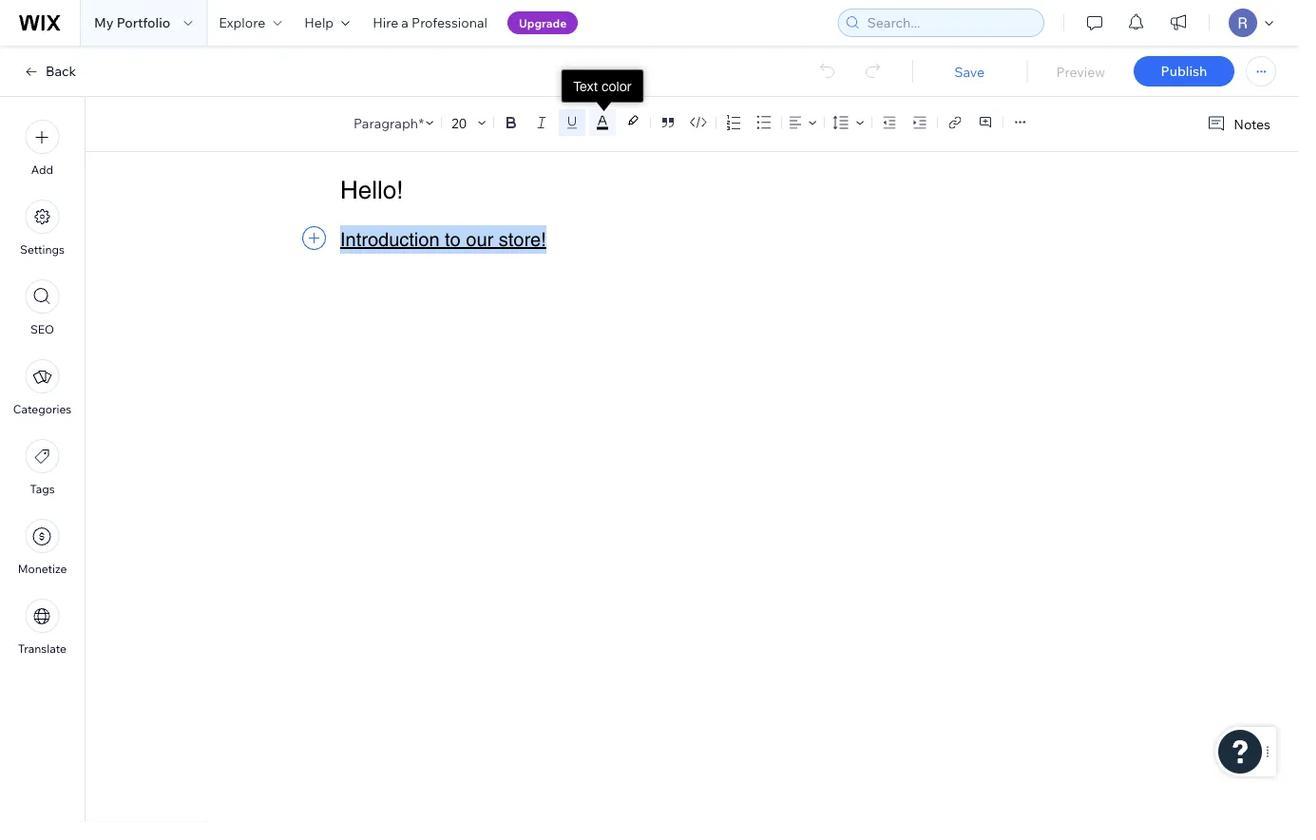 Task type: vqa. For each thing, say whether or not it's contained in the screenshot.
Professional
yes



Task type: describe. For each thing, give the bounding box(es) containing it.
Search... field
[[862, 10, 1038, 36]]

introduction to our store!
[[340, 229, 547, 251]]

our
[[466, 229, 494, 251]]

hire a professional link
[[361, 0, 499, 46]]

Add a Catchy Title text field
[[340, 176, 1031, 204]]

help button
[[293, 0, 361, 46]]

menu containing add
[[0, 108, 85, 667]]

categories button
[[13, 359, 72, 416]]

translate button
[[18, 599, 67, 656]]

back
[[46, 63, 76, 79]]

hire a professional
[[373, 14, 488, 31]]

settings
[[20, 242, 65, 257]]

professional
[[412, 14, 488, 31]]

to
[[445, 229, 461, 251]]

my
[[94, 14, 114, 31]]

save button
[[932, 63, 1008, 80]]

publish
[[1162, 63, 1208, 79]]

store!
[[499, 229, 547, 251]]

translate
[[18, 642, 67, 656]]

save
[[955, 63, 985, 80]]

seo
[[30, 322, 54, 337]]

tags
[[30, 482, 55, 496]]

back button
[[23, 63, 76, 80]]

Font Size field
[[450, 113, 471, 132]]

publish button
[[1134, 56, 1235, 87]]

*
[[419, 114, 424, 131]]



Task type: locate. For each thing, give the bounding box(es) containing it.
menu
[[0, 108, 85, 667]]

seo button
[[25, 280, 59, 337]]

monetize button
[[18, 519, 67, 576]]

a
[[402, 14, 409, 31]]

notes
[[1234, 116, 1271, 132]]

settings button
[[20, 200, 65, 257]]

tags button
[[25, 439, 59, 496]]

add button
[[25, 120, 59, 177]]

paragraph *
[[354, 114, 424, 131]]

upgrade button
[[508, 11, 578, 34]]

introduction
[[340, 229, 440, 251]]

categories
[[13, 402, 72, 416]]

my portfolio
[[94, 14, 171, 31]]

help
[[305, 14, 334, 31]]

paragraph
[[354, 114, 418, 131]]

portfolio
[[117, 14, 171, 31]]

upgrade
[[519, 16, 567, 30]]

hire
[[373, 14, 399, 31]]

notes button
[[1200, 111, 1277, 137]]

monetize
[[18, 562, 67, 576]]

explore
[[219, 14, 266, 31]]

add
[[31, 163, 53, 177]]



